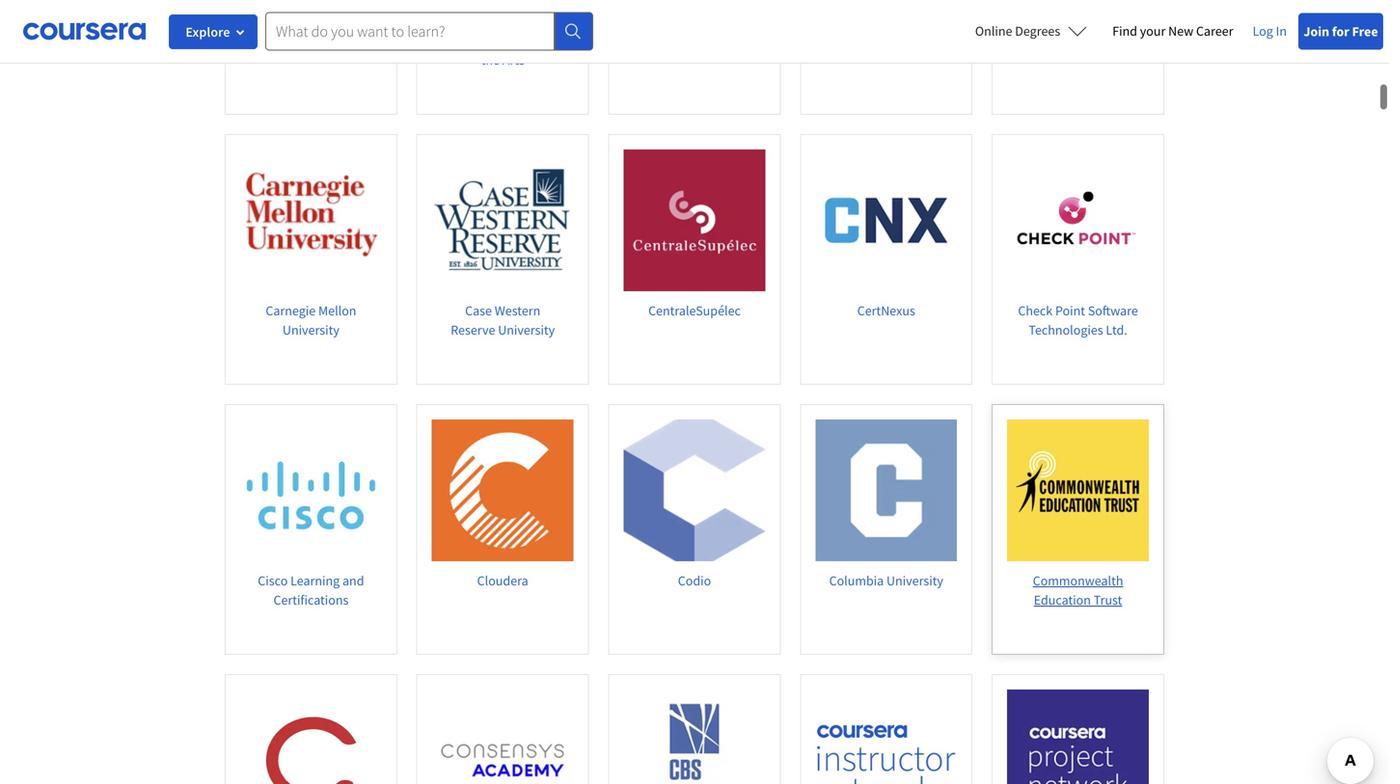 Task type: locate. For each thing, give the bounding box(es) containing it.
in
[[1276, 22, 1287, 40]]

california institute of the arts link
[[417, 0, 589, 115]]

learning
[[291, 572, 340, 589]]

commonwealth education trust logo image
[[1008, 420, 1149, 561]]

for
[[1333, 23, 1350, 40]]

case western reserve university link
[[417, 134, 589, 385]]

california institute of the arts
[[444, 32, 562, 68]]

join for free
[[1304, 23, 1379, 40]]

centralesupélec link
[[608, 134, 781, 385]]

career
[[1197, 22, 1234, 40]]

0 horizontal spatial university
[[283, 321, 340, 339]]

check
[[1018, 302, 1053, 319]]

certifications
[[274, 591, 349, 609]]

capitals
[[1029, 32, 1074, 49]]

cisco
[[258, 572, 288, 589]]

cisco learning and certifications link
[[225, 404, 397, 655]]

capitals coalition link
[[992, 0, 1165, 115]]

coalition
[[1077, 32, 1128, 49]]

What do you want to learn? text field
[[265, 12, 555, 51]]

check point software technologies ltd. logo image
[[1008, 149, 1149, 291]]

carnegie mellon university logo image
[[240, 149, 382, 291]]

university inside carnegie mellon university
[[283, 321, 340, 339]]

case western reserve university
[[451, 302, 555, 339]]

university right columbia
[[887, 572, 944, 589]]

trust
[[1094, 591, 1123, 609]]

and
[[343, 572, 364, 589]]

1 horizontal spatial university
[[498, 321, 555, 339]]

codio logo image
[[624, 420, 766, 561]]

columbia university logo image
[[816, 420, 958, 561]]

commonwealth education trust
[[1033, 572, 1124, 609]]

columbia university link
[[800, 404, 973, 655]]

carnegie mellon university link
[[225, 134, 397, 385]]

reserve
[[451, 321, 495, 339]]

check point software technologies ltd.
[[1018, 302, 1139, 339]]

certnexus link
[[800, 134, 973, 385]]

centralesupélec
[[649, 302, 741, 319]]

None search field
[[265, 12, 593, 51]]

find
[[1113, 22, 1138, 40]]

online
[[975, 22, 1013, 40]]

degrees
[[1015, 22, 1061, 40]]

codio link
[[608, 404, 781, 655]]

comptia logo image
[[240, 690, 382, 785]]

c3.ai
[[297, 32, 325, 49]]

columbia university
[[830, 572, 944, 589]]

university down carnegie
[[283, 321, 340, 339]]

log in
[[1253, 22, 1287, 40]]

consensys academy logo image
[[432, 690, 574, 785]]

capitals coalition
[[1029, 32, 1128, 49]]

university inside case western reserve university
[[498, 321, 555, 339]]

university
[[283, 321, 340, 339], [498, 321, 555, 339], [887, 572, 944, 589]]

new
[[1169, 22, 1194, 40]]

centralesupélec logo image
[[624, 149, 766, 291]]

university down western
[[498, 321, 555, 339]]

case western reserve university logo image
[[432, 149, 574, 291]]

2 horizontal spatial university
[[887, 572, 944, 589]]



Task type: vqa. For each thing, say whether or not it's contained in the screenshot.
the More option for Generative AI for Everyone image at the right of page
no



Task type: describe. For each thing, give the bounding box(es) containing it.
case
[[465, 302, 492, 319]]

carnegie
[[266, 302, 316, 319]]

certnexus
[[858, 302, 916, 319]]

coursera image
[[23, 16, 146, 47]]

online degrees
[[975, 22, 1061, 40]]

check point software technologies ltd. link
[[992, 134, 1165, 385]]

institute
[[501, 32, 548, 49]]

join for free link
[[1299, 13, 1384, 50]]

log
[[1253, 22, 1274, 40]]

point
[[1056, 302, 1086, 319]]

copenhagen business school logo image
[[624, 690, 766, 785]]

find your new career
[[1113, 22, 1234, 40]]

of
[[551, 32, 562, 49]]

cloudera
[[477, 572, 529, 589]]

commonwealth
[[1033, 572, 1124, 589]]

carnegie mellon university
[[266, 302, 357, 339]]

find your new career link
[[1103, 19, 1243, 43]]

explore button
[[169, 14, 258, 49]]

california
[[444, 32, 498, 49]]

arts
[[503, 51, 525, 68]]

explore
[[186, 23, 230, 41]]

technologies
[[1029, 321, 1104, 339]]

cisco learning and certifications logo image
[[240, 420, 382, 561]]

c3.ai logo image
[[240, 0, 382, 21]]

commonwealth education trust link
[[992, 404, 1165, 655]]

codio
[[678, 572, 711, 589]]

software
[[1088, 302, 1139, 319]]

california institute of the arts logo image
[[432, 0, 574, 21]]

certnexus logo image
[[816, 149, 958, 291]]

log in link
[[1243, 19, 1297, 42]]

columbia
[[830, 572, 884, 589]]

online degrees button
[[960, 10, 1103, 52]]

free
[[1353, 23, 1379, 40]]

cloudera link
[[417, 404, 589, 655]]

c3.ai link
[[225, 0, 397, 115]]

coursera instructor network logo image
[[816, 690, 958, 785]]

join
[[1304, 23, 1330, 40]]

ltd.
[[1106, 321, 1128, 339]]

western
[[495, 302, 541, 319]]

the
[[481, 51, 500, 68]]

cisco learning and certifications
[[258, 572, 364, 609]]

mellon
[[318, 302, 357, 319]]

education
[[1034, 591, 1091, 609]]

cloudera logo image
[[432, 420, 574, 561]]

coursera project network logo image
[[1008, 690, 1149, 785]]

your
[[1140, 22, 1166, 40]]



